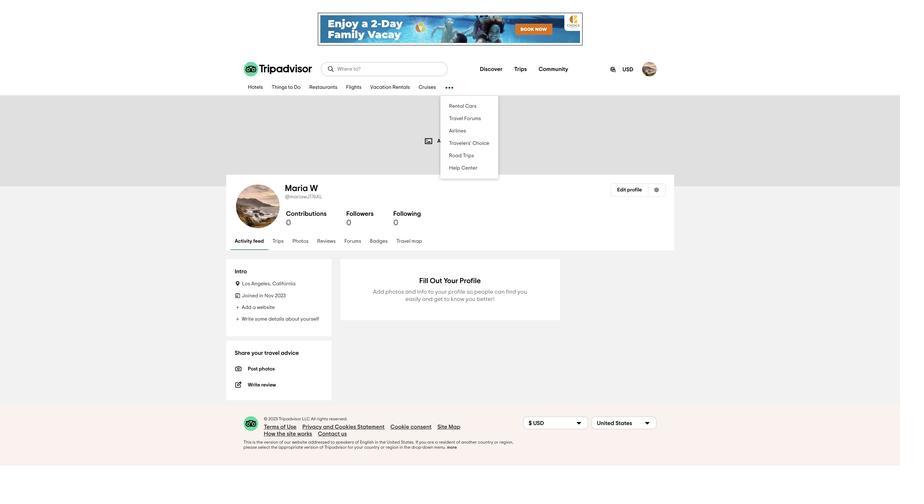 Task type: describe. For each thing, give the bounding box(es) containing it.
the right select
[[271, 445, 278, 449]]

0 horizontal spatial tripadvisor
[[279, 417, 301, 421]]

speakers
[[336, 440, 354, 444]]

tripadvisor image
[[244, 62, 312, 76]]

travel for travel map
[[397, 239, 411, 244]]

$ usd
[[529, 420, 544, 426]]

rentals
[[393, 85, 410, 90]]

photo
[[462, 138, 476, 144]]

map
[[449, 424, 461, 430]]

to down contact us link
[[331, 440, 335, 444]]

please
[[244, 445, 257, 449]]

los angeles, california
[[242, 281, 296, 286]]

© 2023 tripadvisor llc all rights reserved.
[[264, 417, 348, 421]]

terms of use
[[264, 424, 297, 430]]

community
[[539, 66, 569, 72]]

write for write review
[[248, 382, 260, 388]]

a inside '. if you are a resident of another country or region, please select the appropriate version of tripadvisor for your country or region in the drop-down menu.'
[[435, 440, 438, 444]]

discover
[[480, 66, 503, 72]]

the inside site map how the site works
[[277, 431, 286, 437]]

profile
[[460, 277, 481, 285]]

find
[[506, 289, 517, 295]]

travel forums
[[449, 116, 481, 121]]

know
[[451, 296, 465, 302]]

travel map link
[[392, 233, 427, 250]]

site map link
[[438, 424, 461, 431]]

select
[[258, 445, 270, 449]]

©
[[264, 417, 268, 421]]

cars
[[466, 104, 477, 109]]

info
[[417, 289, 427, 295]]

of left english
[[355, 440, 359, 444]]

add a website link
[[235, 305, 275, 310]]

resident
[[439, 440, 455, 444]]

2 horizontal spatial and
[[422, 296, 433, 302]]

$
[[529, 420, 532, 426]]

vacation rentals link
[[366, 80, 415, 95]]

activity feed link
[[231, 233, 268, 250]]

your inside '. if you are a resident of another country or region, please select the appropriate version of tripadvisor for your country or region in the drop-down menu.'
[[355, 445, 363, 449]]

nov
[[265, 293, 274, 298]]

another
[[461, 440, 477, 444]]

. if you are a resident of another country or region, please select the appropriate version of tripadvisor for your country or region in the drop-down menu.
[[244, 440, 514, 449]]

is
[[253, 440, 256, 444]]

united states
[[597, 420, 633, 426]]

joined
[[242, 293, 258, 298]]

joined in nov 2023
[[242, 293, 286, 298]]

restaurants link
[[305, 80, 342, 95]]

this is the version of our website addressed to speakers of english in the united states
[[244, 440, 414, 444]]

photos
[[293, 239, 309, 244]]

badges
[[370, 239, 388, 244]]

reviews
[[317, 239, 336, 244]]

add for add a website
[[242, 305, 252, 310]]

about
[[286, 317, 300, 322]]

things
[[272, 85, 287, 90]]

write review
[[248, 382, 276, 388]]

badges link
[[366, 233, 392, 250]]

us
[[341, 431, 347, 437]]

0 for contributions 0
[[286, 219, 291, 227]]

profile picture image
[[642, 62, 657, 76]]

united inside popup button
[[597, 420, 615, 426]]

$ usd button
[[523, 416, 589, 429]]

1 vertical spatial united
[[387, 440, 400, 444]]

.
[[414, 440, 415, 444]]

site
[[287, 431, 296, 437]]

advertisement region
[[318, 13, 583, 45]]

add a website
[[242, 305, 275, 310]]

post photos
[[248, 366, 275, 372]]

out
[[430, 277, 442, 285]]

following 0
[[394, 211, 421, 227]]

contact
[[318, 431, 340, 437]]

menu.
[[434, 445, 446, 449]]

down
[[423, 445, 433, 449]]

road
[[449, 153, 462, 158]]

appropriate
[[279, 445, 303, 449]]

write some details about yourself
[[242, 317, 319, 322]]

all
[[311, 417, 316, 421]]

maria
[[285, 184, 308, 193]]

use
[[287, 424, 297, 430]]

0 vertical spatial 2023
[[275, 293, 286, 298]]

site
[[438, 424, 448, 430]]

travelers' choice
[[449, 141, 490, 146]]

states inside popup button
[[616, 420, 633, 426]]

privacy
[[303, 424, 322, 430]]

yourself
[[301, 317, 319, 322]]

0 vertical spatial you
[[518, 289, 527, 295]]

mariawj176xl
[[290, 194, 322, 199]]

fill out your profile
[[420, 277, 481, 285]]

trips link
[[268, 233, 288, 250]]

usd button
[[604, 62, 640, 77]]

post photos link
[[235, 364, 323, 373]]

1 horizontal spatial trips
[[463, 153, 474, 158]]

hotels link
[[244, 80, 267, 95]]

travel
[[265, 350, 280, 356]]

rental cars
[[449, 104, 477, 109]]

your inside add photos and info to your profile so people can find you easily and get to know you better!
[[435, 289, 447, 295]]

restaurants
[[309, 85, 338, 90]]

to left do
[[288, 85, 293, 90]]

rental cars link
[[441, 100, 498, 112]]

1 vertical spatial website
[[292, 440, 307, 444]]

activity feed
[[235, 239, 264, 244]]



Task type: vqa. For each thing, say whether or not it's contained in the screenshot.
right country
yes



Task type: locate. For each thing, give the bounding box(es) containing it.
trips right feed
[[273, 239, 284, 244]]

2 0 from the left
[[346, 219, 352, 227]]

0 vertical spatial photos
[[386, 289, 404, 295]]

the right is
[[257, 440, 263, 444]]

2 vertical spatial trips
[[273, 239, 284, 244]]

cookies
[[335, 424, 356, 430]]

1 horizontal spatial country
[[478, 440, 494, 444]]

tripadvisor inside '. if you are a resident of another country or region, please select the appropriate version of tripadvisor for your country or region in the drop-down menu.'
[[325, 445, 347, 449]]

2 horizontal spatial trips
[[515, 66, 527, 72]]

you right find
[[518, 289, 527, 295]]

0 vertical spatial a
[[253, 305, 256, 310]]

fill
[[420, 277, 429, 285]]

1 horizontal spatial tripadvisor
[[325, 445, 347, 449]]

community button
[[533, 62, 574, 76]]

0 vertical spatial tripadvisor
[[279, 417, 301, 421]]

can
[[495, 289, 505, 295]]

choice
[[473, 141, 490, 146]]

flights
[[346, 85, 362, 90]]

version inside '. if you are a resident of another country or region, please select the appropriate version of tripadvisor for your country or region in the drop-down menu.'
[[304, 445, 319, 449]]

2 horizontal spatial add
[[438, 138, 447, 144]]

0 horizontal spatial you
[[419, 440, 427, 444]]

of up how the site works link
[[280, 424, 286, 430]]

review
[[261, 382, 276, 388]]

0 vertical spatial country
[[478, 440, 494, 444]]

0 horizontal spatial your
[[252, 350, 263, 356]]

profile inside add photos and info to your profile so people can find you easily and get to know you better!
[[449, 289, 466, 295]]

photos right post
[[259, 366, 275, 372]]

details
[[269, 317, 284, 322]]

trips down 'travelers' choice' link
[[463, 153, 474, 158]]

add
[[438, 138, 447, 144], [373, 289, 384, 295], [242, 305, 252, 310]]

add for add cover photo
[[438, 138, 447, 144]]

photos for post
[[259, 366, 275, 372]]

and up the easily
[[406, 289, 416, 295]]

version down how
[[264, 440, 278, 444]]

0 horizontal spatial united
[[387, 440, 400, 444]]

2 vertical spatial and
[[323, 424, 334, 430]]

photos left info
[[386, 289, 404, 295]]

trips inside button
[[515, 66, 527, 72]]

trips button
[[509, 62, 533, 76]]

1 vertical spatial 2023
[[268, 417, 278, 421]]

tripadvisor up use at left
[[279, 417, 301, 421]]

0 horizontal spatial version
[[264, 440, 278, 444]]

0 vertical spatial usd
[[623, 67, 634, 72]]

forums down followers 0
[[345, 239, 361, 244]]

forums
[[465, 116, 481, 121], [345, 239, 361, 244]]

version
[[264, 440, 278, 444], [304, 445, 319, 449]]

travel inside travel map link
[[397, 239, 411, 244]]

photos link
[[288, 233, 313, 250]]

maria w mariawj176xl
[[285, 184, 322, 199]]

usd right $ on the right bottom of the page
[[534, 420, 544, 426]]

0 horizontal spatial or
[[381, 445, 385, 449]]

0 down following
[[394, 219, 399, 227]]

add photos and info to your profile so people can find you easily and get to know you better!
[[373, 289, 527, 302]]

profile right edit
[[628, 187, 642, 193]]

travel left the map
[[397, 239, 411, 244]]

rental
[[449, 104, 464, 109]]

to right info
[[429, 289, 434, 295]]

search image
[[327, 66, 335, 73]]

followers 0
[[346, 211, 374, 227]]

profile up know
[[449, 289, 466, 295]]

edit
[[618, 187, 626, 193]]

in left nov
[[259, 293, 264, 298]]

0 horizontal spatial and
[[323, 424, 334, 430]]

1 vertical spatial profile
[[449, 289, 466, 295]]

in right english
[[375, 440, 379, 444]]

1 vertical spatial states
[[401, 440, 414, 444]]

a
[[253, 305, 256, 310], [435, 440, 438, 444]]

usd inside popup button
[[534, 420, 544, 426]]

you
[[518, 289, 527, 295], [466, 296, 476, 302], [419, 440, 427, 444]]

0 inside "contributions 0"
[[286, 219, 291, 227]]

1 vertical spatial you
[[466, 296, 476, 302]]

travel down rental
[[449, 116, 463, 121]]

statement
[[358, 424, 385, 430]]

1 vertical spatial photos
[[259, 366, 275, 372]]

1 horizontal spatial a
[[435, 440, 438, 444]]

travelers'
[[449, 141, 472, 146]]

0 horizontal spatial 0
[[286, 219, 291, 227]]

0 vertical spatial forums
[[465, 116, 481, 121]]

easily
[[406, 296, 421, 302]]

1 vertical spatial version
[[304, 445, 319, 449]]

write for write some details about yourself
[[242, 317, 254, 322]]

and up contact
[[323, 424, 334, 430]]

usd left the profile picture
[[623, 67, 634, 72]]

0 for following 0
[[394, 219, 399, 227]]

0 vertical spatial profile
[[628, 187, 642, 193]]

1 vertical spatial add
[[373, 289, 384, 295]]

0 vertical spatial travel
[[449, 116, 463, 121]]

region
[[386, 445, 399, 449]]

2 vertical spatial your
[[355, 445, 363, 449]]

to right get
[[444, 296, 450, 302]]

1 horizontal spatial add
[[373, 289, 384, 295]]

travel forums link
[[441, 112, 498, 125]]

you inside '. if you are a resident of another country or region, please select the appropriate version of tripadvisor for your country or region in the drop-down menu.'
[[419, 440, 427, 444]]

travel inside travel forums link
[[449, 116, 463, 121]]

or left the region,
[[495, 440, 499, 444]]

your
[[444, 277, 458, 285]]

0 vertical spatial write
[[242, 317, 254, 322]]

privacy and cookies statement link
[[303, 424, 385, 431]]

1 vertical spatial forums
[[345, 239, 361, 244]]

cookie consent
[[391, 424, 432, 430]]

the up region
[[380, 440, 386, 444]]

contributions
[[286, 211, 327, 217]]

people
[[475, 289, 494, 295]]

0 horizontal spatial country
[[364, 445, 380, 449]]

website down the joined in nov 2023
[[257, 305, 275, 310]]

0 horizontal spatial forums
[[345, 239, 361, 244]]

2 horizontal spatial your
[[435, 289, 447, 295]]

0 horizontal spatial usd
[[534, 420, 544, 426]]

more button
[[447, 445, 457, 450]]

0 vertical spatial trips
[[515, 66, 527, 72]]

map
[[412, 239, 422, 244]]

1 vertical spatial travel
[[397, 239, 411, 244]]

0 horizontal spatial in
[[259, 293, 264, 298]]

1 vertical spatial tripadvisor
[[325, 445, 347, 449]]

1 vertical spatial a
[[435, 440, 438, 444]]

0 vertical spatial add
[[438, 138, 447, 144]]

how
[[264, 431, 276, 437]]

site map how the site works
[[264, 424, 461, 437]]

travel map
[[397, 239, 422, 244]]

1 0 from the left
[[286, 219, 291, 227]]

1 vertical spatial country
[[364, 445, 380, 449]]

better!
[[477, 296, 495, 302]]

country down english
[[364, 445, 380, 449]]

of up more at the bottom of the page
[[456, 440, 460, 444]]

0 inside followers 0
[[346, 219, 352, 227]]

the left drop-
[[404, 445, 411, 449]]

photos
[[386, 289, 404, 295], [259, 366, 275, 372]]

forums link
[[340, 233, 366, 250]]

write left some
[[242, 317, 254, 322]]

usd inside button
[[623, 67, 634, 72]]

0 horizontal spatial travel
[[397, 239, 411, 244]]

1 vertical spatial or
[[381, 445, 385, 449]]

0 horizontal spatial a
[[253, 305, 256, 310]]

english
[[360, 440, 374, 444]]

1 horizontal spatial or
[[495, 440, 499, 444]]

in inside '. if you are a resident of another country or region, please select the appropriate version of tripadvisor for your country or region in the drop-down menu.'
[[400, 445, 403, 449]]

our
[[284, 440, 291, 444]]

0 vertical spatial united
[[597, 420, 615, 426]]

so
[[467, 289, 473, 295]]

california
[[273, 281, 296, 286]]

add inside add photos and info to your profile so people can find you easily and get to know you better!
[[373, 289, 384, 295]]

0 horizontal spatial profile
[[449, 289, 466, 295]]

1 vertical spatial write
[[248, 382, 260, 388]]

1 horizontal spatial 0
[[346, 219, 352, 227]]

photos for add
[[386, 289, 404, 295]]

0 for followers 0
[[346, 219, 352, 227]]

you right if
[[419, 440, 427, 444]]

0 horizontal spatial website
[[257, 305, 275, 310]]

0 vertical spatial states
[[616, 420, 633, 426]]

1 horizontal spatial your
[[355, 445, 363, 449]]

2 vertical spatial add
[[242, 305, 252, 310]]

1 horizontal spatial profile
[[628, 187, 642, 193]]

advice
[[281, 350, 299, 356]]

and
[[406, 289, 416, 295], [422, 296, 433, 302], [323, 424, 334, 430]]

the down terms of use link
[[277, 431, 286, 437]]

Search search field
[[338, 66, 442, 72]]

0 down followers
[[346, 219, 352, 227]]

cover
[[448, 138, 461, 144]]

followers
[[346, 211, 374, 217]]

0 horizontal spatial add
[[242, 305, 252, 310]]

contact us link
[[318, 431, 347, 437]]

help center
[[449, 166, 478, 171]]

1 horizontal spatial you
[[466, 296, 476, 302]]

of down "addressed"
[[320, 445, 324, 449]]

cookie
[[391, 424, 409, 430]]

0 vertical spatial and
[[406, 289, 416, 295]]

0 vertical spatial website
[[257, 305, 275, 310]]

states
[[616, 420, 633, 426], [401, 440, 414, 444]]

profile inside button
[[628, 187, 642, 193]]

travel
[[449, 116, 463, 121], [397, 239, 411, 244]]

country
[[478, 440, 494, 444], [364, 445, 380, 449]]

trips right discover
[[515, 66, 527, 72]]

following
[[394, 211, 421, 217]]

photos inside add photos and info to your profile so people can find you easily and get to know you better!
[[386, 289, 404, 295]]

in right region
[[400, 445, 403, 449]]

1 horizontal spatial website
[[292, 440, 307, 444]]

terms
[[264, 424, 279, 430]]

united
[[597, 420, 615, 426], [387, 440, 400, 444]]

2023 right nov
[[275, 293, 286, 298]]

terms of use link
[[264, 424, 297, 431]]

cookie consent button
[[391, 424, 432, 431]]

1 horizontal spatial and
[[406, 289, 416, 295]]

0 horizontal spatial trips
[[273, 239, 284, 244]]

or
[[495, 440, 499, 444], [381, 445, 385, 449]]

0 vertical spatial version
[[264, 440, 278, 444]]

a down joined
[[253, 305, 256, 310]]

0 down contributions
[[286, 219, 291, 227]]

2 horizontal spatial in
[[400, 445, 403, 449]]

0 horizontal spatial photos
[[259, 366, 275, 372]]

0 inside following 0
[[394, 219, 399, 227]]

1 vertical spatial usd
[[534, 420, 544, 426]]

1 vertical spatial your
[[252, 350, 263, 356]]

your left travel
[[252, 350, 263, 356]]

write left review
[[248, 382, 260, 388]]

3 0 from the left
[[394, 219, 399, 227]]

2 horizontal spatial you
[[518, 289, 527, 295]]

activity
[[235, 239, 252, 244]]

los
[[242, 281, 250, 286]]

None search field
[[322, 63, 447, 76]]

0 vertical spatial or
[[495, 440, 499, 444]]

share your travel advice
[[235, 350, 299, 356]]

1 vertical spatial in
[[375, 440, 379, 444]]

region,
[[500, 440, 514, 444]]

do
[[294, 85, 301, 90]]

edit profile link
[[611, 183, 648, 197]]

flights link
[[342, 80, 366, 95]]

reserved.
[[329, 417, 348, 421]]

of left our
[[279, 440, 283, 444]]

country right another
[[478, 440, 494, 444]]

2 vertical spatial in
[[400, 445, 403, 449]]

1 horizontal spatial travel
[[449, 116, 463, 121]]

version down "addressed"
[[304, 445, 319, 449]]

0
[[286, 219, 291, 227], [346, 219, 352, 227], [394, 219, 399, 227]]

road trips link
[[441, 150, 498, 162]]

1 vertical spatial and
[[422, 296, 433, 302]]

2 horizontal spatial 0
[[394, 219, 399, 227]]

0 vertical spatial in
[[259, 293, 264, 298]]

tripadvisor down "this is the version of our website addressed to speakers of english in the united states"
[[325, 445, 347, 449]]

1 horizontal spatial forums
[[465, 116, 481, 121]]

travel for travel forums
[[449, 116, 463, 121]]

and down info
[[422, 296, 433, 302]]

website down the works
[[292, 440, 307, 444]]

united states button
[[592, 416, 657, 429]]

2023 right ©
[[268, 417, 278, 421]]

or left region
[[381, 445, 385, 449]]

1 horizontal spatial states
[[616, 420, 633, 426]]

a right are
[[435, 440, 438, 444]]

1 horizontal spatial photos
[[386, 289, 404, 295]]

contributions 0
[[286, 211, 327, 227]]

1 horizontal spatial in
[[375, 440, 379, 444]]

2 vertical spatial you
[[419, 440, 427, 444]]

drop-
[[412, 445, 423, 449]]

1 horizontal spatial usd
[[623, 67, 634, 72]]

1 horizontal spatial united
[[597, 420, 615, 426]]

1 horizontal spatial version
[[304, 445, 319, 449]]

0 vertical spatial your
[[435, 289, 447, 295]]

you down so
[[466, 296, 476, 302]]

your right for on the bottom left of the page
[[355, 445, 363, 449]]

forums down cars
[[465, 116, 481, 121]]

add for add photos and info to your profile so people can find you easily and get to know you better!
[[373, 289, 384, 295]]

your up get
[[435, 289, 447, 295]]

1 vertical spatial trips
[[463, 153, 474, 158]]

trips
[[515, 66, 527, 72], [463, 153, 474, 158], [273, 239, 284, 244]]

0 horizontal spatial states
[[401, 440, 414, 444]]

discover button
[[474, 62, 509, 76]]

consent
[[411, 424, 432, 430]]

edit profile button
[[611, 183, 648, 197]]



